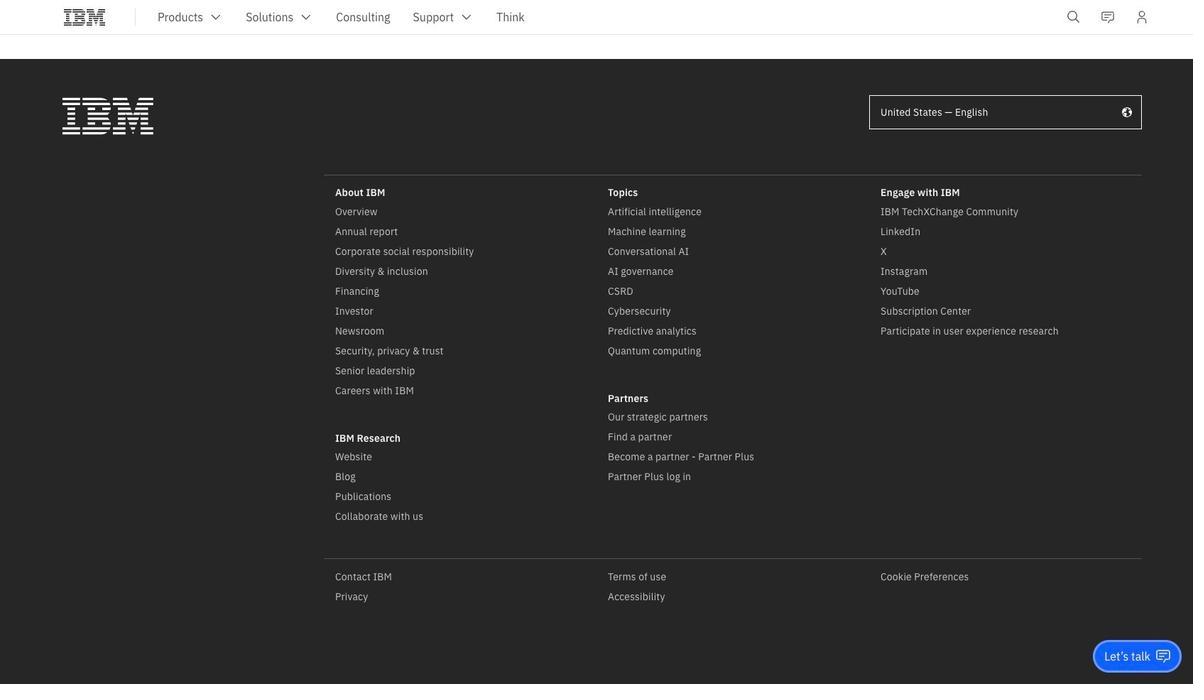 Task type: vqa. For each thing, say whether or not it's contained in the screenshot.
Contact Us region
yes



Task type: describe. For each thing, give the bounding box(es) containing it.
contact us region
[[1094, 640, 1183, 673]]



Task type: locate. For each thing, give the bounding box(es) containing it.
let's talk element
[[1105, 649, 1151, 664]]



